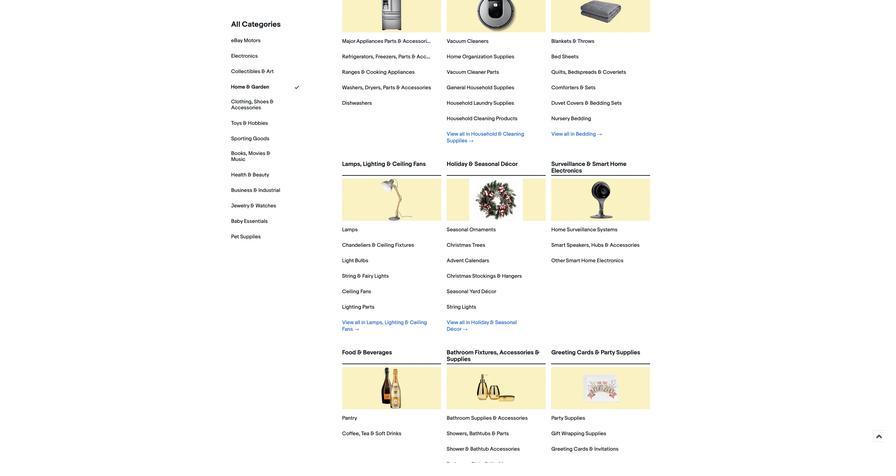 Task type: vqa. For each thing, say whether or not it's contained in the screenshot.
MAJOR APPLIANCES PARTS & ACCESSORIES
yes



Task type: locate. For each thing, give the bounding box(es) containing it.
1 vertical spatial smart
[[552, 242, 566, 249]]

0 horizontal spatial cleaning
[[474, 115, 495, 122]]

books, movies & music
[[231, 150, 270, 163]]

watches
[[256, 203, 276, 209]]

all for household
[[460, 131, 465, 138]]

view for view all in lamps, lighting & ceiling fans
[[342, 320, 354, 326]]

all inside view all in household & cleaning supplies
[[460, 131, 465, 138]]

1 horizontal spatial party
[[601, 350, 616, 357]]

bed sheets link
[[552, 54, 579, 60]]

gift wrapping supplies
[[552, 431, 607, 438]]

showers, bathtubs & parts
[[447, 431, 509, 438]]

view inside view all in holiday & seasonal décor
[[447, 320, 459, 326]]

light bulbs link
[[342, 258, 369, 264]]

all
[[460, 131, 465, 138], [565, 131, 570, 138], [355, 320, 361, 326], [460, 320, 465, 326]]

1 horizontal spatial appliances
[[388, 69, 415, 76]]

seasonal inside view all in holiday & seasonal décor
[[496, 320, 517, 326]]

0 horizontal spatial lights
[[375, 273, 389, 280]]

household down 'household cleaning products' link
[[472, 131, 497, 138]]

1 vertical spatial cards
[[574, 446, 589, 453]]

all for lamps,
[[355, 320, 361, 326]]

0 horizontal spatial lamps,
[[342, 161, 362, 168]]

view down string lights
[[447, 320, 459, 326]]

christmas up advent
[[447, 242, 471, 249]]

bathroom fixtures, accessories & supplies link
[[447, 350, 546, 363]]

household up household laundry supplies link
[[467, 85, 493, 91]]

1 horizontal spatial string
[[447, 304, 461, 311]]

stockings
[[473, 273, 496, 280]]

in inside view all in lamps, lighting & ceiling fans
[[362, 320, 366, 326]]

lights down seasonal yard décor link
[[462, 304, 477, 311]]

1 christmas from the top
[[447, 242, 471, 249]]

gift wrapping supplies link
[[552, 431, 607, 438]]

seasonal up the bathroom fixtures, accessories & supplies link
[[496, 320, 517, 326]]

string down seasonal yard décor link
[[447, 304, 461, 311]]

food & beverages image
[[371, 368, 413, 410]]

all down nursery bedding
[[565, 131, 570, 138]]

washers,
[[342, 85, 364, 91]]

other smart home electronics
[[552, 258, 624, 264]]

parts down bathroom supplies & accessories link
[[497, 431, 509, 438]]

lamps
[[342, 227, 358, 233]]

view down household cleaning products
[[447, 131, 459, 138]]

holiday inside view all in holiday & seasonal décor
[[472, 320, 489, 326]]

& inside books, movies & music
[[267, 150, 270, 157]]

string & fairy lights
[[342, 273, 389, 280]]

1 horizontal spatial holiday
[[472, 320, 489, 326]]

ceiling
[[393, 161, 412, 168], [377, 242, 394, 249], [342, 289, 360, 295], [410, 320, 427, 326]]

duvet covers & bedding sets link
[[552, 100, 622, 107]]

in down household cleaning products
[[466, 131, 470, 138]]

0 horizontal spatial fans
[[342, 326, 353, 333]]

bathroom for bathroom fixtures, accessories & supplies
[[447, 350, 474, 357]]

0 horizontal spatial décor
[[447, 326, 462, 333]]

0 vertical spatial fans
[[414, 161, 426, 168]]

view down "nursery"
[[552, 131, 563, 138]]

christmas for christmas trees
[[447, 242, 471, 249]]

0 horizontal spatial smart
[[552, 242, 566, 249]]

jewelry
[[231, 203, 249, 209]]

0 vertical spatial party
[[601, 350, 616, 357]]

décor down string lights
[[447, 326, 462, 333]]

1 vertical spatial christmas
[[447, 273, 471, 280]]

0 vertical spatial vacuum
[[447, 38, 466, 45]]

string
[[342, 273, 356, 280], [447, 304, 461, 311]]

all inside view all in lamps, lighting & ceiling fans
[[355, 320, 361, 326]]

0 vertical spatial surveillance
[[552, 161, 586, 168]]

in for bedding
[[571, 131, 575, 138]]

toys & hobbies
[[231, 120, 268, 127]]

home organization supplies link
[[447, 54, 515, 60]]

home for home organization supplies
[[447, 54, 462, 60]]

home surveillance systems
[[552, 227, 618, 233]]

household laundry supplies
[[447, 100, 515, 107]]

parts up refrigerators, freezers, parts & accessories link
[[385, 38, 397, 45]]

0 horizontal spatial party
[[552, 415, 564, 422]]

1 horizontal spatial smart
[[566, 258, 581, 264]]

0 vertical spatial cards
[[578, 350, 594, 357]]

surveillance & smart home electronics image
[[580, 179, 622, 221]]

surveillance up speakers,
[[567, 227, 597, 233]]

0 vertical spatial electronics
[[231, 53, 258, 60]]

1 vertical spatial greeting
[[552, 446, 573, 453]]

cards for invitations
[[574, 446, 589, 453]]

string down light
[[342, 273, 356, 280]]

bathroom
[[447, 350, 474, 357], [447, 415, 470, 422]]

collectibles
[[231, 68, 260, 75]]

view all in household & cleaning supplies link
[[447, 131, 536, 144]]

parts right freezers,
[[399, 54, 411, 60]]

0 vertical spatial smart
[[593, 161, 609, 168]]

1 horizontal spatial cleaning
[[503, 131, 525, 138]]

yard
[[470, 289, 481, 295]]

in
[[466, 131, 470, 138], [571, 131, 575, 138], [362, 320, 366, 326], [466, 320, 470, 326]]

vacuum up general
[[447, 69, 466, 76]]

2 horizontal spatial smart
[[593, 161, 609, 168]]

string for string & fairy lights
[[342, 273, 356, 280]]

bedding for &
[[590, 100, 611, 107]]

refrigerators, freezers, parts & accessories link
[[342, 54, 447, 60]]

surveillance & smart home electronics
[[552, 161, 627, 175]]

all down 'household cleaning products' link
[[460, 131, 465, 138]]

parts right dryers,
[[383, 85, 396, 91]]

2 vertical spatial bedding
[[576, 131, 596, 138]]

laundry
[[474, 100, 493, 107]]

all down string lights link
[[460, 320, 465, 326]]

household laundry supplies link
[[447, 100, 515, 107]]

all down lighting parts
[[355, 320, 361, 326]]

view inside view all in household & cleaning supplies
[[447, 131, 459, 138]]

lights
[[375, 273, 389, 280], [462, 304, 477, 311]]

all for bedding
[[565, 131, 570, 138]]

0 vertical spatial bedding
[[590, 100, 611, 107]]

2 vertical spatial fans
[[342, 326, 353, 333]]

cleaning down products
[[503, 131, 525, 138]]

bathroom left fixtures,
[[447, 350, 474, 357]]

2 greeting from the top
[[552, 446, 573, 453]]

1 vertical spatial lamps,
[[367, 320, 384, 326]]

home
[[447, 54, 462, 60], [231, 84, 245, 90], [611, 161, 627, 168], [552, 227, 566, 233], [582, 258, 596, 264]]

fans inside view all in lamps, lighting & ceiling fans
[[342, 326, 353, 333]]

2 horizontal spatial electronics
[[597, 258, 624, 264]]

freezers,
[[376, 54, 398, 60]]

1 vertical spatial party
[[552, 415, 564, 422]]

soft
[[376, 431, 386, 438]]

1 greeting from the top
[[552, 350, 576, 357]]

0 vertical spatial bathroom
[[447, 350, 474, 357]]

1 vertical spatial décor
[[482, 289, 497, 295]]

vacuum
[[447, 38, 466, 45], [447, 69, 466, 76]]

view down lighting parts
[[342, 320, 354, 326]]

nursery
[[552, 115, 570, 122]]

1 bathroom from the top
[[447, 350, 474, 357]]

view all in bedding
[[552, 131, 596, 138]]

lights right fairy
[[375, 273, 389, 280]]

cards for party
[[578, 350, 594, 357]]

sporting goods
[[231, 135, 269, 142]]

1 vertical spatial string
[[447, 304, 461, 311]]

cleaning down laundry
[[474, 115, 495, 122]]

1 vacuum from the top
[[447, 38, 466, 45]]

2 vertical spatial décor
[[447, 326, 462, 333]]

& inside view all in lamps, lighting & ceiling fans
[[405, 320, 409, 326]]

2 bathroom from the top
[[447, 415, 470, 422]]

0 horizontal spatial sets
[[585, 85, 596, 91]]

lighting parts
[[342, 304, 375, 311]]

industrial
[[258, 187, 280, 194]]

0 vertical spatial décor
[[501, 161, 518, 168]]

seasonal up string lights
[[447, 289, 469, 295]]

bedding up view all in bedding link
[[571, 115, 592, 122]]

1 vertical spatial bathroom
[[447, 415, 470, 422]]

seasonal yard décor link
[[447, 289, 497, 295]]

organization
[[463, 54, 493, 60]]

1 horizontal spatial electronics
[[552, 168, 583, 175]]

shoes
[[254, 99, 269, 105]]

0 vertical spatial appliances
[[357, 38, 384, 45]]

string for string lights
[[447, 304, 461, 311]]

lamps,
[[342, 161, 362, 168], [367, 320, 384, 326]]

0 horizontal spatial holiday
[[447, 161, 468, 168]]

major
[[342, 38, 356, 45]]

ranges & cooking appliances
[[342, 69, 415, 76]]

2 vertical spatial lighting
[[385, 320, 404, 326]]

1 horizontal spatial lights
[[462, 304, 477, 311]]

health
[[231, 172, 247, 178]]

2 vacuum from the top
[[447, 69, 466, 76]]

décor down "view all in household & cleaning supplies" link
[[501, 161, 518, 168]]

appliances up refrigerators,
[[357, 38, 384, 45]]

greeting cards & invitations link
[[552, 446, 619, 453]]

in inside view all in holiday & seasonal décor
[[466, 320, 470, 326]]

2 horizontal spatial décor
[[501, 161, 518, 168]]

light
[[342, 258, 354, 264]]

sets down coverlets in the right of the page
[[612, 100, 622, 107]]

1 horizontal spatial lamps,
[[367, 320, 384, 326]]

bathroom supplies & accessories
[[447, 415, 528, 422]]

in for lamps,
[[362, 320, 366, 326]]

1 vertical spatial cleaning
[[503, 131, 525, 138]]

view inside view all in lamps, lighting & ceiling fans
[[342, 320, 354, 326]]

sets down quilts, bedspreads & coverlets link
[[585, 85, 596, 91]]

vacuum left cleaners
[[447, 38, 466, 45]]

2 christmas from the top
[[447, 273, 471, 280]]

all inside view all in holiday & seasonal décor
[[460, 320, 465, 326]]

ceiling fans
[[342, 289, 372, 295]]

string lights
[[447, 304, 477, 311]]

& inside surveillance & smart home electronics
[[587, 161, 592, 168]]

view all in lamps, lighting & ceiling fans link
[[342, 320, 432, 333]]

0 vertical spatial lights
[[375, 273, 389, 280]]

view all in bedding link
[[552, 131, 603, 138]]

1 horizontal spatial décor
[[482, 289, 497, 295]]

business & industrial link
[[231, 187, 280, 194]]

bulbs
[[355, 258, 369, 264]]

in for holiday
[[466, 320, 470, 326]]

holiday
[[447, 161, 468, 168], [472, 320, 489, 326]]

1 vertical spatial vacuum
[[447, 69, 466, 76]]

parts for appliances
[[385, 38, 397, 45]]

clothing,
[[231, 99, 253, 105]]

1 horizontal spatial sets
[[612, 100, 622, 107]]

décor right yard
[[482, 289, 497, 295]]

surveillance
[[552, 161, 586, 168], [567, 227, 597, 233]]

surveillance down view all in bedding on the right top of the page
[[552, 161, 586, 168]]

1 vertical spatial holiday
[[472, 320, 489, 326]]

1 vertical spatial fans
[[361, 289, 372, 295]]

holiday & seasonal décor image
[[470, 179, 523, 221]]

coffee, tea & soft drinks link
[[342, 431, 402, 438]]

seasonal up 'christmas trees'
[[447, 227, 469, 233]]

supplies inside the bathroom fixtures, accessories & supplies
[[447, 356, 471, 363]]

home inside surveillance & smart home electronics
[[611, 161, 627, 168]]

christmas stockings & hangers
[[447, 273, 522, 280]]

advent
[[447, 258, 464, 264]]

gift
[[552, 431, 561, 438]]

christmas down advent
[[447, 273, 471, 280]]

1 horizontal spatial fans
[[361, 289, 372, 295]]

books, movies & music link
[[231, 150, 280, 163]]

household cleaning products
[[447, 115, 518, 122]]

baby
[[231, 218, 243, 225]]

bedding image
[[580, 0, 622, 32]]

supplies inside view all in household & cleaning supplies
[[447, 138, 468, 144]]

bathroom fixtures, accessories & supplies image
[[476, 368, 518, 410]]

light bulbs
[[342, 258, 369, 264]]

coffee,
[[342, 431, 360, 438]]

electronics
[[231, 53, 258, 60], [552, 168, 583, 175], [597, 258, 624, 264]]

bathroom inside the bathroom fixtures, accessories & supplies
[[447, 350, 474, 357]]

in for household
[[466, 131, 470, 138]]

1 vertical spatial sets
[[612, 100, 622, 107]]

0 vertical spatial christmas
[[447, 242, 471, 249]]

lamps, inside view all in lamps, lighting & ceiling fans
[[367, 320, 384, 326]]

in inside view all in household & cleaning supplies
[[466, 131, 470, 138]]

parts right cleaner
[[487, 69, 499, 76]]

bedding right covers
[[590, 100, 611, 107]]

bathtub
[[471, 446, 489, 453]]

in down string lights link
[[466, 320, 470, 326]]

1 vertical spatial electronics
[[552, 168, 583, 175]]

ornaments
[[470, 227, 496, 233]]

smart speakers, hubs & accessories
[[552, 242, 640, 249]]

ceiling fans link
[[342, 289, 372, 295]]

drinks
[[387, 431, 402, 438]]

speakers,
[[567, 242, 591, 249]]

beverages
[[363, 350, 392, 357]]

0 vertical spatial greeting
[[552, 350, 576, 357]]

2 horizontal spatial fans
[[414, 161, 426, 168]]

holiday & seasonal décor
[[447, 161, 518, 168]]

all categories
[[231, 20, 281, 29]]

& inside view all in household & cleaning supplies
[[499, 131, 502, 138]]

home for home surveillance systems
[[552, 227, 566, 233]]

clothing, shoes & accessories
[[231, 99, 274, 111]]

appliances down refrigerators, freezers, parts & accessories link
[[388, 69, 415, 76]]

0 vertical spatial string
[[342, 273, 356, 280]]

bathroom up showers,
[[447, 415, 470, 422]]

in down lighting parts
[[362, 320, 366, 326]]

lighting inside view all in lamps, lighting & ceiling fans
[[385, 320, 404, 326]]

in down 'nursery bedding' "link"
[[571, 131, 575, 138]]

cards
[[578, 350, 594, 357], [574, 446, 589, 453]]

0 horizontal spatial string
[[342, 273, 356, 280]]

view all in holiday & seasonal décor
[[447, 320, 517, 333]]

bedding down 'nursery bedding' "link"
[[576, 131, 596, 138]]

ranges & cooking appliances link
[[342, 69, 415, 76]]



Task type: describe. For each thing, give the bounding box(es) containing it.
parts for cleaner
[[487, 69, 499, 76]]

sporting
[[231, 135, 252, 142]]

sporting goods link
[[231, 135, 269, 142]]

dishwashers link
[[342, 100, 372, 107]]

home for home & garden
[[231, 84, 245, 90]]

nursery bedding link
[[552, 115, 592, 122]]

coffee, tea & soft drinks
[[342, 431, 402, 438]]

general
[[447, 85, 466, 91]]

garden
[[252, 84, 269, 90]]

showers, bathtubs & parts link
[[447, 431, 509, 438]]

christmas for christmas stockings & hangers
[[447, 273, 471, 280]]

hubs
[[592, 242, 604, 249]]

christmas trees link
[[447, 242, 486, 249]]

2 vertical spatial electronics
[[597, 258, 624, 264]]

systems
[[598, 227, 618, 233]]

holiday & seasonal décor link
[[447, 161, 546, 174]]

1 vertical spatial lighting
[[342, 304, 362, 311]]

string & fairy lights link
[[342, 273, 389, 280]]

refrigerators, freezers, parts & accessories
[[342, 54, 447, 60]]

invitations
[[595, 446, 619, 453]]

greeting cards & party supplies image
[[580, 368, 622, 410]]

pantry
[[342, 415, 357, 422]]

bedspreads
[[568, 69, 597, 76]]

& inside "link"
[[358, 350, 362, 357]]

& inside clothing, shoes & accessories
[[270, 99, 274, 105]]

view for view all in holiday & seasonal décor
[[447, 320, 459, 326]]

household down general
[[447, 100, 473, 107]]

seasonal yard décor
[[447, 289, 497, 295]]

0 vertical spatial sets
[[585, 85, 596, 91]]

view all in lamps, lighting & ceiling fans
[[342, 320, 427, 333]]

smart inside surveillance & smart home electronics
[[593, 161, 609, 168]]

household inside view all in household & cleaning supplies
[[472, 131, 497, 138]]

0 vertical spatial lamps,
[[342, 161, 362, 168]]

& inside the bathroom fixtures, accessories & supplies
[[535, 350, 540, 357]]

0 horizontal spatial electronics
[[231, 53, 258, 60]]

washers, dryers, parts & accessories
[[342, 85, 432, 91]]

greeting cards & party supplies link
[[552, 350, 651, 363]]

hangers
[[502, 273, 522, 280]]

quilts, bedspreads & coverlets
[[552, 69, 627, 76]]

seasonal down view all in household & cleaning supplies
[[475, 161, 500, 168]]

household down household laundry supplies
[[447, 115, 473, 122]]

products
[[496, 115, 518, 122]]

nursery bedding
[[552, 115, 592, 122]]

showers,
[[447, 431, 469, 438]]

0 horizontal spatial appliances
[[357, 38, 384, 45]]

collectibles & art
[[231, 68, 274, 75]]

bed
[[552, 54, 561, 60]]

fixtures
[[396, 242, 414, 249]]

lamps, lighting & ceiling fans
[[342, 161, 426, 168]]

0 vertical spatial lighting
[[363, 161, 386, 168]]

bathroom for bathroom supplies & accessories
[[447, 415, 470, 422]]

all for holiday
[[460, 320, 465, 326]]

greeting for greeting cards & invitations
[[552, 446, 573, 453]]

cleaning inside view all in household & cleaning supplies
[[503, 131, 525, 138]]

1 vertical spatial lights
[[462, 304, 477, 311]]

bathroom supplies & accessories link
[[447, 415, 528, 422]]

ceiling inside view all in lamps, lighting & ceiling fans
[[410, 320, 427, 326]]

vacuum cleaners link
[[447, 38, 489, 45]]

bedding for in
[[576, 131, 596, 138]]

food & beverages
[[342, 350, 392, 357]]

& inside view all in holiday & seasonal décor
[[491, 320, 494, 326]]

surveillance inside surveillance & smart home electronics
[[552, 161, 586, 168]]

chandeliers & ceiling fixtures
[[342, 242, 414, 249]]

accessories inside clothing, shoes & accessories
[[231, 105, 261, 111]]

blankets & throws link
[[552, 38, 595, 45]]

vacuum cleaner parts
[[447, 69, 499, 76]]

accessories inside the bathroom fixtures, accessories & supplies
[[500, 350, 534, 357]]

jewelry & watches link
[[231, 203, 276, 209]]

view for view all in household & cleaning supplies
[[447, 131, 459, 138]]

household & cleaning supplies image
[[476, 0, 518, 32]]

vacuum cleaner parts link
[[447, 69, 499, 76]]

chandeliers & ceiling fixtures link
[[342, 242, 414, 249]]

vacuum for vacuum cleaners
[[447, 38, 466, 45]]

cooking
[[366, 69, 387, 76]]

1 vertical spatial bedding
[[571, 115, 592, 122]]

parts for freezers,
[[399, 54, 411, 60]]

clothing, shoes & accessories link
[[231, 99, 280, 111]]

smart speakers, hubs & accessories link
[[552, 242, 640, 249]]

vacuum for vacuum cleaner parts
[[447, 69, 466, 76]]

dryers,
[[365, 85, 382, 91]]

major appliances, parts & accessories image
[[371, 0, 413, 32]]

home surveillance systems link
[[552, 227, 618, 233]]

goods
[[253, 135, 269, 142]]

essentials
[[244, 218, 268, 225]]

advent calendars
[[447, 258, 490, 264]]

bed sheets
[[552, 54, 579, 60]]

beauty
[[253, 172, 269, 178]]

ebay
[[231, 37, 243, 44]]

movies
[[248, 150, 265, 157]]

0 vertical spatial holiday
[[447, 161, 468, 168]]

collectibles & art link
[[231, 68, 274, 75]]

lamps, lighting & ceiling fans image
[[371, 179, 413, 221]]

household cleaning products link
[[447, 115, 518, 122]]

ranges
[[342, 69, 360, 76]]

bathtubs
[[470, 431, 491, 438]]

greeting for greeting cards & party supplies
[[552, 350, 576, 357]]

pet supplies
[[231, 234, 261, 240]]

2 vertical spatial smart
[[566, 258, 581, 264]]

books,
[[231, 150, 247, 157]]

lamps link
[[342, 227, 358, 233]]

view all in holiday & seasonal décor link
[[447, 320, 536, 333]]

health & beauty
[[231, 172, 269, 178]]

décor inside view all in holiday & seasonal décor
[[447, 326, 462, 333]]

toys
[[231, 120, 242, 127]]

general household supplies
[[447, 85, 515, 91]]

electronics inside surveillance & smart home electronics
[[552, 168, 583, 175]]

1 vertical spatial appliances
[[388, 69, 415, 76]]

1 vertical spatial surveillance
[[567, 227, 597, 233]]

business & industrial
[[231, 187, 280, 194]]

major appliances parts & accessories link
[[342, 38, 433, 45]]

string lights link
[[447, 304, 477, 311]]

parts down ceiling fans link
[[363, 304, 375, 311]]

parts for dryers,
[[383, 85, 396, 91]]

comforters
[[552, 85, 579, 91]]

general household supplies link
[[447, 85, 515, 91]]

dishwashers
[[342, 100, 372, 107]]

pet
[[231, 234, 239, 240]]

jewelry & watches
[[231, 203, 276, 209]]

greeting cards & invitations
[[552, 446, 619, 453]]

baby essentials link
[[231, 218, 268, 225]]

refrigerators,
[[342, 54, 375, 60]]

view for view all in bedding
[[552, 131, 563, 138]]

party supplies link
[[552, 415, 586, 422]]

shower
[[447, 446, 465, 453]]

greeting cards & party supplies
[[552, 350, 641, 357]]

0 vertical spatial cleaning
[[474, 115, 495, 122]]

baby essentials
[[231, 218, 268, 225]]

cleaner
[[468, 69, 486, 76]]



